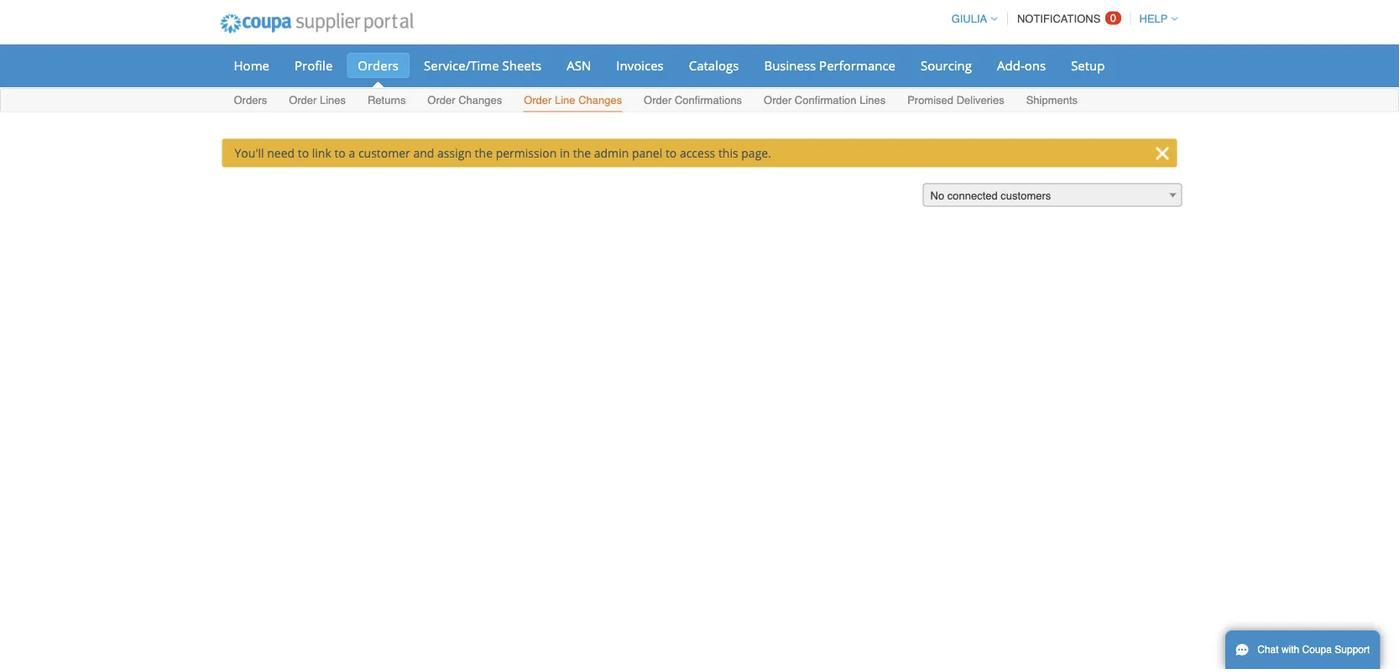 Task type: describe. For each thing, give the bounding box(es) containing it.
support
[[1335, 645, 1370, 656]]

business performance
[[764, 57, 896, 74]]

order confirmation lines link
[[763, 90, 887, 112]]

0
[[1110, 12, 1117, 24]]

notifications 0
[[1017, 12, 1117, 25]]

chat
[[1258, 645, 1279, 656]]

2 the from the left
[[573, 145, 591, 161]]

catalogs
[[689, 57, 739, 74]]

you'll need to link to a customer and assign the permission in the admin panel to access this page.
[[235, 145, 771, 161]]

order confirmations
[[644, 94, 742, 107]]

add-ons
[[997, 57, 1046, 74]]

confirmation
[[795, 94, 857, 107]]

1 to from the left
[[298, 145, 309, 161]]

confirmations
[[675, 94, 742, 107]]

2 lines from the left
[[860, 94, 886, 107]]

you'll
[[235, 145, 264, 161]]

1 changes from the left
[[459, 94, 502, 107]]

panel
[[632, 145, 663, 161]]

setup link
[[1060, 53, 1116, 78]]

no
[[931, 190, 945, 202]]

promised deliveries link
[[907, 90, 1005, 112]]

order for order lines
[[289, 94, 317, 107]]

returns
[[368, 94, 406, 107]]

sourcing
[[921, 57, 972, 74]]

asn link
[[556, 53, 602, 78]]

profile
[[295, 57, 333, 74]]

business performance link
[[753, 53, 907, 78]]

page.
[[741, 145, 771, 161]]

chat with coupa support
[[1258, 645, 1370, 656]]

service/time
[[424, 57, 499, 74]]

navigation containing notifications 0
[[944, 3, 1178, 35]]

profile link
[[284, 53, 344, 78]]

giulia link
[[944, 13, 998, 25]]

order for order confirmation lines
[[764, 94, 792, 107]]

order for order line changes
[[524, 94, 552, 107]]

in
[[560, 145, 570, 161]]

order lines
[[289, 94, 346, 107]]

order confirmations link
[[643, 90, 743, 112]]

order for order confirmations
[[644, 94, 672, 107]]

with
[[1282, 645, 1300, 656]]

help link
[[1132, 13, 1178, 25]]

home
[[234, 57, 269, 74]]

order lines link
[[288, 90, 347, 112]]

customer
[[358, 145, 410, 161]]

customers
[[1001, 190, 1051, 202]]

giulia
[[952, 13, 987, 25]]

assign
[[437, 145, 472, 161]]

promised
[[908, 94, 954, 107]]

ons
[[1025, 57, 1046, 74]]

a
[[349, 145, 355, 161]]

access
[[680, 145, 715, 161]]

admin
[[594, 145, 629, 161]]

1 the from the left
[[475, 145, 493, 161]]

2 to from the left
[[334, 145, 346, 161]]

need
[[267, 145, 295, 161]]



Task type: vqa. For each thing, say whether or not it's contained in the screenshot.
third 'TO'
yes



Task type: locate. For each thing, give the bounding box(es) containing it.
0 horizontal spatial the
[[475, 145, 493, 161]]

4 order from the left
[[644, 94, 672, 107]]

0 horizontal spatial changes
[[459, 94, 502, 107]]

order changes
[[428, 94, 502, 107]]

link
[[312, 145, 331, 161]]

orders link down "home" link
[[233, 90, 268, 112]]

order line changes
[[524, 94, 622, 107]]

order confirmation lines
[[764, 94, 886, 107]]

1 vertical spatial orders link
[[233, 90, 268, 112]]

0 vertical spatial orders
[[358, 57, 399, 74]]

sourcing link
[[910, 53, 983, 78]]

1 horizontal spatial orders
[[358, 57, 399, 74]]

1 horizontal spatial the
[[573, 145, 591, 161]]

orders down "home" link
[[234, 94, 267, 107]]

service/time sheets link
[[413, 53, 553, 78]]

No connected customers field
[[923, 183, 1182, 208]]

orders link
[[347, 53, 410, 78], [233, 90, 268, 112]]

lines down profile link
[[320, 94, 346, 107]]

the right "in"
[[573, 145, 591, 161]]

setup
[[1071, 57, 1105, 74]]

shipments link
[[1026, 90, 1079, 112]]

to
[[298, 145, 309, 161], [334, 145, 346, 161], [666, 145, 677, 161]]

navigation
[[944, 3, 1178, 35]]

changes down service/time sheets link on the left top
[[459, 94, 502, 107]]

2 changes from the left
[[579, 94, 622, 107]]

help
[[1140, 13, 1168, 25]]

notifications
[[1017, 13, 1101, 25]]

returns link
[[367, 90, 407, 112]]

lines
[[320, 94, 346, 107], [860, 94, 886, 107]]

add-
[[997, 57, 1025, 74]]

to right panel
[[666, 145, 677, 161]]

No connected customers text field
[[924, 184, 1182, 208]]

lines down performance
[[860, 94, 886, 107]]

deliveries
[[957, 94, 1005, 107]]

this
[[719, 145, 738, 161]]

orders
[[358, 57, 399, 74], [234, 94, 267, 107]]

changes right line
[[579, 94, 622, 107]]

2 horizontal spatial to
[[666, 145, 677, 161]]

1 horizontal spatial orders link
[[347, 53, 410, 78]]

order line changes link
[[523, 90, 623, 112]]

0 horizontal spatial orders
[[234, 94, 267, 107]]

order down service/time
[[428, 94, 455, 107]]

0 horizontal spatial orders link
[[233, 90, 268, 112]]

the right "assign"
[[475, 145, 493, 161]]

service/time sheets
[[424, 57, 542, 74]]

no connected customers
[[931, 190, 1051, 202]]

3 to from the left
[[666, 145, 677, 161]]

1 horizontal spatial changes
[[579, 94, 622, 107]]

and
[[413, 145, 434, 161]]

coupa supplier portal image
[[209, 3, 425, 44]]

sheets
[[502, 57, 542, 74]]

to left link
[[298, 145, 309, 161]]

order changes link
[[427, 90, 503, 112]]

0 horizontal spatial to
[[298, 145, 309, 161]]

home link
[[223, 53, 280, 78]]

invoices link
[[605, 53, 675, 78]]

orders for rightmost orders link
[[358, 57, 399, 74]]

promised deliveries
[[908, 94, 1005, 107]]

performance
[[819, 57, 896, 74]]

0 vertical spatial orders link
[[347, 53, 410, 78]]

the
[[475, 145, 493, 161], [573, 145, 591, 161]]

permission
[[496, 145, 557, 161]]

add-ons link
[[986, 53, 1057, 78]]

chat with coupa support button
[[1226, 631, 1380, 670]]

order
[[289, 94, 317, 107], [428, 94, 455, 107], [524, 94, 552, 107], [644, 94, 672, 107], [764, 94, 792, 107]]

connected
[[948, 190, 998, 202]]

1 order from the left
[[289, 94, 317, 107]]

to left a
[[334, 145, 346, 161]]

1 lines from the left
[[320, 94, 346, 107]]

invoices
[[616, 57, 664, 74]]

order down profile link
[[289, 94, 317, 107]]

orders up returns
[[358, 57, 399, 74]]

1 horizontal spatial lines
[[860, 94, 886, 107]]

order down business
[[764, 94, 792, 107]]

3 order from the left
[[524, 94, 552, 107]]

line
[[555, 94, 576, 107]]

orders for orders link to the bottom
[[234, 94, 267, 107]]

5 order from the left
[[764, 94, 792, 107]]

order left line
[[524, 94, 552, 107]]

catalogs link
[[678, 53, 750, 78]]

0 horizontal spatial lines
[[320, 94, 346, 107]]

orders link up returns
[[347, 53, 410, 78]]

2 order from the left
[[428, 94, 455, 107]]

asn
[[567, 57, 591, 74]]

order down invoices link
[[644, 94, 672, 107]]

changes
[[459, 94, 502, 107], [579, 94, 622, 107]]

order for order changes
[[428, 94, 455, 107]]

coupa
[[1303, 645, 1332, 656]]

shipments
[[1026, 94, 1078, 107]]

1 horizontal spatial to
[[334, 145, 346, 161]]

business
[[764, 57, 816, 74]]

1 vertical spatial orders
[[234, 94, 267, 107]]



